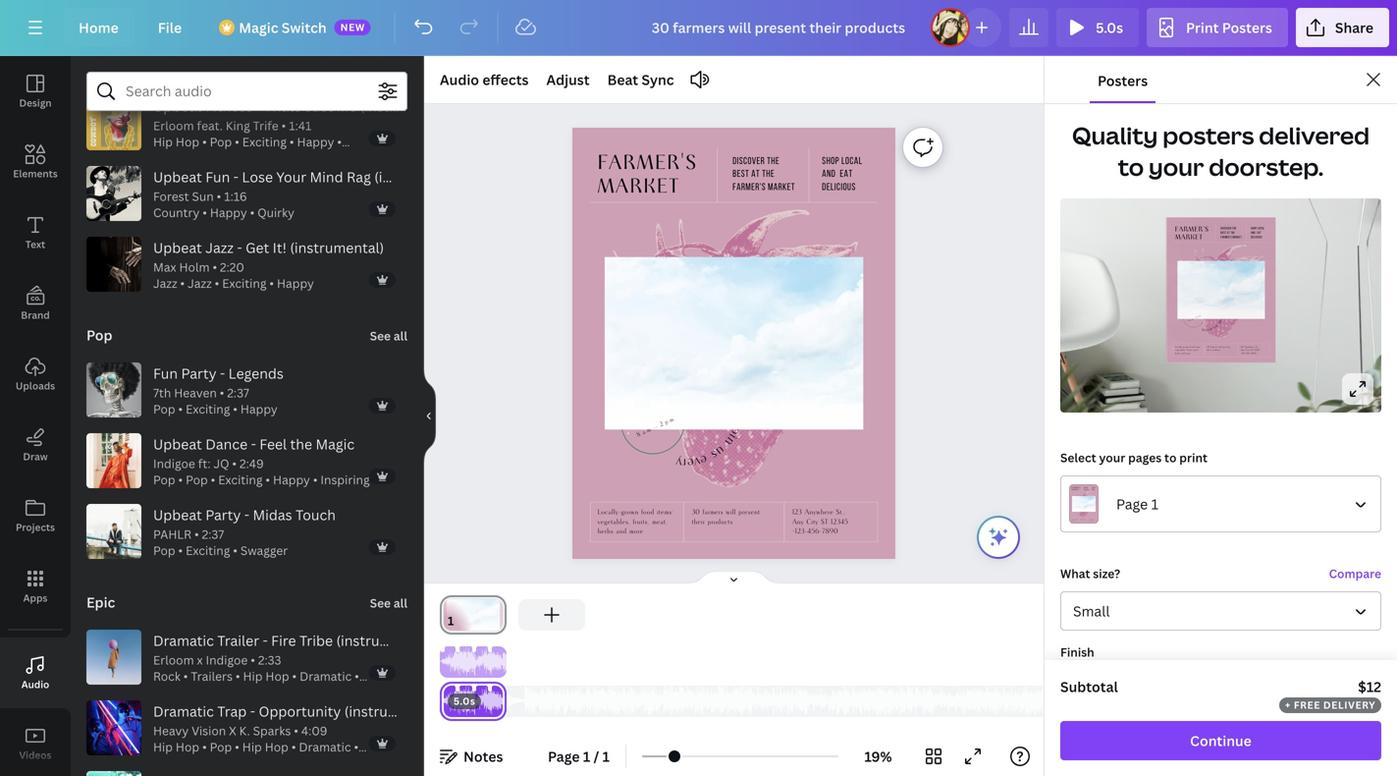 Task type: describe. For each thing, give the bounding box(es) containing it.
2:20
[[220, 259, 244, 275]]

- for legends
[[220, 364, 225, 383]]

to for your
[[1119, 151, 1145, 183]]

erloom for upbeat fitness - thats just me (instrumental)
[[153, 117, 194, 134]]

your inside quality posters delivered to your doorstep.
[[1149, 151, 1205, 183]]

what
[[1061, 565, 1091, 582]]

trailer
[[217, 631, 259, 650]]

1 vertical spatial farmer's market
[[1176, 225, 1210, 241]]

me
[[337, 97, 357, 115]]

trimming position slider for 1st "trimming, start edge" slider from the top
[[440, 646, 507, 678]]

1 horizontal spatial 8 a.m. — 2 p.m.
[[1189, 314, 1203, 322]]

exciting inside the indigoe ft: jq • 2:49 pop • pop • exciting • happy • inspiring
[[218, 472, 263, 488]]

19% button
[[847, 741, 911, 772]]

1 horizontal spatial magic
[[316, 435, 355, 453]]

pop, pop, exciting, happy, inspiring, 169 seconds element
[[153, 455, 370, 488]]

herbs for locally-grown food items: vegetables, fruits, meat, herbs and more 30 farmers will present their products 123 anywhere st., any city st 12345 +123-456-7890 shop local and eat delicious
[[1176, 352, 1181, 355]]

123 inside locally-grown food items: vegetables, fruits, meat, herbs and more 30 farmers will present their products 123 anywhere st., any city st 12345 +123-456-7890 shop local and eat delicious
[[1242, 345, 1245, 348]]

posters button
[[1090, 56, 1156, 103]]

see all button for pop
[[368, 315, 410, 355]]

share button
[[1297, 8, 1390, 47]]

to for print
[[1165, 449, 1177, 466]]

dramatic trap - opportunity (instrumental)
[[153, 702, 439, 721]]

and inside shop local and
[[822, 170, 836, 180]]

page for page 1 / 1
[[548, 747, 580, 766]]

jazz down holm at left
[[188, 275, 212, 291]]

audio for audio
[[21, 678, 49, 691]]

anywhere inside 123 anywhere st., any city st 12345 +123-456-7890
[[805, 508, 834, 517]]

beat
[[608, 70, 639, 89]]

1:16
[[224, 188, 247, 204]]

5.0s button
[[1057, 8, 1140, 47]]

- for get
[[237, 238, 242, 257]]

hop down heavy
[[176, 739, 200, 755]]

locally- for locally-grown food items: vegetables, fruits, meat, herbs and more 30 farmers will present their products 123 anywhere st., any city st 12345 +123-456-7890 shop local and eat delicious
[[1176, 345, 1184, 348]]

Page title text field
[[463, 611, 471, 631]]

exciting inside heavy vision x k. sparks • 4:09 hip hop • pop • hip hop • dramatic • exciting • swagger
[[153, 755, 198, 772]]

heavy
[[153, 722, 189, 739]]

and inside locally-grown food items: vegetables, fruits, meat, herbs and more
[[616, 527, 627, 536]]

$12
[[1359, 677, 1382, 696]]

magic inside main menu bar
[[239, 18, 278, 37]]

country, happy, quirky, 76 seconds element
[[153, 188, 295, 221]]

vegetables, for locally-grown food items: vegetables, fruits, meat, herbs and more
[[598, 518, 631, 526]]

local inside shop local and
[[842, 156, 863, 166]]

see all button for epic
[[368, 583, 410, 622]]

farmer's down beat sync
[[598, 151, 698, 176]]

rock
[[153, 668, 181, 684]]

upbeat fun - lose your mind rag (instrumental)
[[153, 168, 469, 186]]

country
[[153, 205, 200, 221]]

locally- for locally-grown food items: vegetables, fruits, meat, herbs and more
[[598, 508, 621, 517]]

touch
[[296, 505, 336, 524]]

present inside locally-grown food items: vegetables, fruits, meat, herbs and more 30 farmers will present their products 123 anywhere st., any city st 12345 +123-456-7890 shop local and eat delicious
[[1224, 345, 1231, 348]]

2:33
[[258, 652, 281, 668]]

jq
[[214, 455, 229, 471]]

happy inside 7th heaven • 2:37 pop • exciting • happy
[[241, 401, 278, 417]]

text
[[25, 238, 45, 251]]

draw button
[[0, 410, 71, 480]]

projects button
[[0, 480, 71, 551]]

locally-grown food items: vegetables, fruits, meat, herbs and more
[[598, 508, 674, 536]]

x
[[197, 652, 203, 668]]

ft:
[[198, 455, 211, 471]]

- for feel
[[251, 435, 256, 453]]

apps button
[[0, 551, 71, 622]]

1 vertical spatial 8 a.m. — 2 p.m.
[[636, 415, 677, 439]]

1 for page 1 / 1
[[583, 747, 591, 766]]

hide pages image
[[687, 570, 782, 586]]

design
[[19, 96, 52, 110]]

food for locally-grown food items: vegetables, fruits, meat, herbs and more
[[642, 508, 655, 517]]

456- inside 123 anywhere st., any city st 12345 +123-456-7890
[[808, 527, 823, 536]]

2 trimming, start edge slider from the top
[[440, 686, 458, 717]]

1:41
[[289, 117, 312, 134]]

erloom x indigoe • 2:33 rock • trailers • hip hop • dramatic • exciting
[[153, 652, 359, 701]]

page for page 1
[[1117, 495, 1149, 513]]

it!
[[273, 238, 287, 257]]

text button
[[0, 197, 71, 268]]

see all for pop
[[370, 328, 408, 344]]

30 inside 30 farmers will present their products
[[692, 508, 700, 517]]

upbeat party - midas touch
[[153, 505, 336, 524]]

0 vertical spatial p.m.
[[1198, 314, 1203, 318]]

0 horizontal spatial 2
[[659, 420, 665, 429]]

+123- inside locally-grown food items: vegetables, fruits, meat, herbs and more 30 farmers will present their products 123 anywhere st., any city st 12345 +123-456-7890 shop local and eat delicious
[[1242, 352, 1247, 355]]

upbeat for upbeat fitness - thats just me (instrumental)
[[153, 97, 202, 115]]

feat.
[[197, 117, 223, 134]]

hip inside erloom feat. king trife • 1:41 hip hop • pop • exciting • happy • inspiring
[[153, 134, 173, 150]]

brand button
[[0, 268, 71, 339]]

0 vertical spatial a.m.
[[1191, 318, 1195, 321]]

x
[[229, 722, 237, 739]]

king
[[226, 117, 250, 134]]

draw
[[23, 450, 48, 463]]

shop inside shop local and
[[822, 156, 840, 166]]

pop inside erloom feat. king trife • 1:41 hip hop • pop • exciting • happy • inspiring
[[210, 134, 232, 150]]

effects
[[483, 70, 529, 89]]

select your pages to print
[[1061, 449, 1208, 466]]

feel
[[260, 435, 287, 453]]

switch
[[282, 18, 327, 37]]

0 horizontal spatial wednesday
[[633, 407, 673, 432]]

city inside locally-grown food items: vegetables, fruits, meat, herbs and more 30 farmers will present their products 123 anywhere st., any city st 12345 +123-456-7890 shop local and eat delicious
[[1246, 349, 1250, 352]]

all for epic
[[394, 595, 408, 611]]

elements
[[13, 167, 58, 180]]

0 horizontal spatial fun
[[153, 364, 178, 383]]

hip down heavy
[[153, 739, 173, 755]]

beat sync button
[[600, 64, 682, 95]]

5.0s
[[1096, 18, 1124, 37]]

eat delicious
[[822, 170, 856, 193]]

delicious inside locally-grown food items: vegetables, fruits, meat, herbs and more 30 farmers will present their products 123 anywhere st., any city st 12345 +123-456-7890 shop local and eat delicious
[[1252, 236, 1263, 239]]

1 horizontal spatial discover the best at the farmer's market
[[1222, 227, 1243, 239]]

share
[[1336, 18, 1374, 37]]

see for pop
[[370, 328, 391, 344]]

0 horizontal spatial a.m.
[[641, 425, 654, 437]]

0 vertical spatial wednesday
[[1188, 311, 1201, 320]]

What size? button
[[1061, 591, 1382, 631]]

0 vertical spatial 8
[[1189, 319, 1191, 322]]

sparks
[[253, 722, 291, 739]]

quirky
[[258, 205, 295, 221]]

o i
[[725, 424, 747, 443]]

max holm • 2:20 jazz • jazz • exciting • happy
[[153, 259, 314, 291]]

thats
[[265, 97, 301, 115]]

free
[[1295, 698, 1321, 712]]

2:37 inside 7th heaven • 2:37 pop • exciting • happy
[[227, 385, 249, 401]]

- for lose
[[233, 168, 239, 186]]

pages
[[1129, 449, 1162, 466]]

0 horizontal spatial —
[[653, 423, 660, 431]]

+
[[1286, 698, 1292, 712]]

audio for audio effects
[[440, 70, 479, 89]]

0 horizontal spatial 8
[[636, 430, 642, 439]]

fitness
[[206, 97, 253, 115]]

123 inside 123 anywhere st., any city st 12345 +123-456-7890
[[793, 508, 803, 517]]

1 vertical spatial at
[[1228, 231, 1231, 235]]

eat inside eat delicious
[[840, 170, 853, 180]]

notes button
[[432, 741, 511, 772]]

vision
[[192, 722, 226, 739]]

erloom for dramatic trailer - fire tribe (instrumental)
[[153, 652, 194, 668]]

pop, exciting, swagger, 157 seconds element
[[153, 526, 288, 559]]

0 vertical spatial discover the best at the farmer's market
[[733, 157, 796, 193]]

city inside 123 anywhere st., any city st 12345 +123-456-7890
[[807, 518, 819, 526]]

2:37 inside pahlr • 2:37 pop • exciting • swagger
[[202, 526, 224, 542]]

new
[[341, 21, 365, 34]]

k.
[[239, 722, 250, 739]]

v
[[693, 452, 702, 472]]

1 horizontal spatial 2
[[1196, 316, 1199, 319]]

st., inside 123 anywhere st., any city st 12345 +123-456-7890
[[836, 508, 846, 517]]

30 farmers will present their products
[[692, 508, 760, 526]]

design button
[[0, 56, 71, 127]]

happy inside max holm • 2:20 jazz • jazz • exciting • happy
[[277, 275, 314, 291]]

midas
[[253, 505, 292, 524]]

page 1 / 1
[[548, 747, 610, 766]]

farmer's down doorstep. on the right of the page
[[1222, 236, 1233, 239]]

swagger inside pahlr • 2:37 pop • exciting • swagger
[[241, 542, 288, 559]]

more for locally-grown food items: vegetables, fruits, meat, herbs and more
[[630, 527, 644, 536]]

shop inside locally-grown food items: vegetables, fruits, meat, herbs and more 30 farmers will present their products 123 anywhere st., any city st 12345 +123-456-7890 shop local and eat delicious
[[1252, 227, 1258, 230]]

will inside locally-grown food items: vegetables, fruits, meat, herbs and more 30 farmers will present their products 123 anywhere st., any city st 12345 +123-456-7890 shop local and eat delicious
[[1219, 345, 1223, 348]]

1 vertical spatial discover
[[1222, 227, 1232, 230]]

0 horizontal spatial delicious
[[822, 183, 856, 193]]

videos
[[19, 749, 52, 762]]

just
[[305, 97, 333, 115]]

herbs for locally-grown food items: vegetables, fruits, meat, herbs and more
[[598, 527, 614, 536]]

y
[[675, 453, 683, 472]]

upbeat dance - feel the magic
[[153, 435, 355, 453]]

quality posters delivered to your doorstep.
[[1073, 119, 1371, 183]]

pop down ft:
[[186, 472, 208, 488]]

trimming position slider for second "trimming, start edge" slider from the top
[[440, 686, 507, 717]]

dramatic trailer - fire tribe (instrumental)
[[153, 631, 431, 650]]

trimming, end edge slider for second "trimming, start edge" slider from the top's trimming position slider
[[489, 686, 507, 717]]

fire
[[271, 631, 296, 650]]

pahlr • 2:37 pop • exciting • swagger
[[153, 526, 288, 559]]

page 1 button
[[1061, 475, 1382, 532]]

apps
[[23, 591, 48, 605]]

0 horizontal spatial e
[[687, 453, 695, 473]]

exciting inside erloom feat. king trife • 1:41 hip hop • pop • exciting • happy • inspiring
[[242, 134, 287, 150]]

0 vertical spatial fun
[[206, 168, 230, 186]]

upbeat jazz - get it! (instrumental)
[[153, 238, 384, 257]]

dramatic up x
[[153, 631, 214, 650]]

hide image
[[423, 369, 436, 463]]

products inside 30 farmers will present their products
[[708, 518, 733, 526]]

u
[[712, 441, 730, 461]]

0 vertical spatial —
[[1194, 317, 1197, 320]]

hop inside "erloom x indigoe • 2:33 rock • trailers • hip hop • dramatic • exciting"
[[266, 668, 289, 684]]

r
[[683, 454, 687, 473]]

upbeat for upbeat fun - lose your mind rag (instrumental)
[[153, 168, 202, 186]]

small
[[1074, 602, 1111, 620]]

Design title text field
[[637, 8, 924, 47]]

all for pop
[[394, 328, 408, 344]]

opportunity
[[259, 702, 341, 721]]

- for opportunity
[[250, 702, 255, 721]]

st inside 123 anywhere st., any city st 12345 +123-456-7890
[[821, 518, 829, 526]]

lose
[[242, 168, 273, 186]]

adjust button
[[539, 64, 598, 95]]

farmers inside locally-grown food items: vegetables, fruits, meat, herbs and more 30 farmers will present their products 123 anywhere st., any city st 12345 +123-456-7890 shop local and eat delicious
[[1211, 345, 1218, 348]]

tribe
[[300, 631, 333, 650]]

swagger inside heavy vision x k. sparks • 4:09 hip hop • pop • hip hop • dramatic • exciting • swagger
[[208, 755, 256, 772]]

grown for locally-grown food items: vegetables, fruits, meat, herbs and more
[[621, 508, 639, 517]]

continue button
[[1061, 721, 1382, 760]]



Task type: locate. For each thing, give the bounding box(es) containing it.
- for midas
[[244, 505, 250, 524]]

(instrumental) right me at the left top
[[360, 97, 454, 115]]

- left midas
[[244, 505, 250, 524]]

more inside locally-grown food items: vegetables, fruits, meat, herbs and more 30 farmers will present their products 123 anywhere st., any city st 12345 +123-456-7890 shop local and eat delicious
[[1187, 352, 1191, 355]]

discover the best at the farmer's market left eat delicious
[[733, 157, 796, 193]]

1 horizontal spatial to
[[1165, 449, 1177, 466]]

locally- inside locally-grown food items: vegetables, fruits, meat, herbs and more 30 farmers will present their products 123 anywhere st., any city st 12345 +123-456-7890 shop local and eat delicious
[[1176, 345, 1184, 348]]

file button
[[142, 8, 198, 47]]

0 horizontal spatial your
[[1100, 449, 1126, 466]]

1 vertical spatial trimming, end edge slider
[[489, 686, 507, 717]]

1 horizontal spatial city
[[1246, 349, 1250, 352]]

heavy vision x k. sparks • 4:09 hip hop • pop • hip hop • dramatic • exciting • swagger
[[153, 722, 359, 772]]

items:
[[1196, 345, 1202, 348], [657, 508, 674, 517]]

inspiring up touch
[[321, 472, 370, 488]]

30
[[1208, 345, 1210, 348], [692, 508, 700, 517]]

trimming, start edge slider down 5.0s image
[[440, 646, 454, 678]]

1 upbeat from the top
[[153, 97, 202, 115]]

fun up 7th
[[153, 364, 178, 383]]

1 vertical spatial discover the best at the farmer's market
[[1222, 227, 1243, 239]]

upbeat up forest
[[153, 168, 202, 186]]

1 horizontal spatial shop
[[1252, 227, 1258, 230]]

0 horizontal spatial posters
[[1098, 71, 1149, 90]]

food inside locally-grown food items: vegetables, fruits, meat, herbs and more 30 farmers will present their products 123 anywhere st., any city st 12345 +123-456-7890 shop local and eat delicious
[[1191, 345, 1195, 348]]

party up pahlr • 2:37 pop • exciting • swagger
[[206, 505, 241, 524]]

12345 inside 123 anywhere st., any city st 12345 +123-456-7890
[[831, 518, 849, 526]]

1 vertical spatial magic
[[316, 435, 355, 453]]

inspiring inside erloom feat. king trife • 1:41 hip hop • pop • exciting • happy • inspiring
[[153, 150, 203, 167]]

pop down 7th
[[153, 401, 175, 417]]

jazz up 2:20
[[206, 238, 234, 257]]

7890 inside locally-grown food items: vegetables, fruits, meat, herbs and more 30 farmers will present their products 123 anywhere st., any city st 12345 +123-456-7890 shop local and eat delicious
[[1252, 352, 1257, 355]]

locally- inside locally-grown food items: vegetables, fruits, meat, herbs and more
[[598, 508, 621, 517]]

(instrumental) right rag
[[375, 168, 469, 186]]

0 horizontal spatial 12345
[[831, 518, 849, 526]]

1 vertical spatial 30
[[692, 508, 700, 517]]

eat inside locally-grown food items: vegetables, fruits, meat, herbs and more 30 farmers will present their products 123 anywhere st., any city st 12345 +123-456-7890 shop local and eat delicious
[[1258, 231, 1262, 235]]

0 horizontal spatial will
[[726, 508, 736, 517]]

0 horizontal spatial present
[[739, 508, 760, 517]]

epic
[[86, 593, 115, 612]]

exciting inside pahlr • 2:37 pop • exciting • swagger
[[186, 542, 230, 559]]

1 all from the top
[[394, 328, 408, 344]]

2 all from the top
[[394, 595, 408, 611]]

compare
[[1330, 565, 1382, 582]]

page left /
[[548, 747, 580, 766]]

0 horizontal spatial fruits,
[[633, 518, 650, 526]]

hip down 2:33
[[243, 668, 263, 684]]

1 horizontal spatial fruits,
[[1188, 349, 1193, 352]]

jazz, jazz, exciting, happy, 140 seconds element
[[153, 259, 314, 292]]

0 horizontal spatial eat
[[840, 170, 853, 180]]

upbeat fitness - thats just me (instrumental)
[[153, 97, 454, 115]]

(instrumental) right it!
[[290, 238, 384, 257]]

0 vertical spatial 456-
[[1247, 352, 1252, 355]]

city
[[1246, 349, 1250, 352], [807, 518, 819, 526]]

4 upbeat from the top
[[153, 435, 202, 453]]

2:37
[[227, 385, 249, 401], [202, 526, 224, 542]]

erloom left feat.
[[153, 117, 194, 134]]

compare button
[[1330, 565, 1382, 582]]

hop down 2:33
[[266, 668, 289, 684]]

jazz down max
[[153, 275, 177, 291]]

1 vertical spatial farmers
[[703, 508, 724, 517]]

holm
[[179, 259, 210, 275]]

1 horizontal spatial eat
[[1258, 231, 1262, 235]]

0 horizontal spatial st
[[821, 518, 829, 526]]

0 horizontal spatial discover the best at the farmer's market
[[733, 157, 796, 193]]

farmers inside 30 farmers will present their products
[[703, 508, 724, 517]]

pop, exciting, happy, 157 seconds element
[[153, 385, 278, 418]]

party for fun
[[181, 364, 217, 383]]

upbeat for upbeat dance - feel the magic
[[153, 435, 202, 453]]

1 inside dropdown button
[[1152, 495, 1159, 513]]

0 vertical spatial any
[[1242, 349, 1246, 352]]

home link
[[63, 8, 134, 47]]

1 vertical spatial posters
[[1098, 71, 1149, 90]]

1 vertical spatial see all
[[370, 595, 408, 611]]

sync
[[642, 70, 674, 89]]

0 vertical spatial anywhere
[[1246, 345, 1256, 348]]

0 vertical spatial present
[[1224, 345, 1231, 348]]

- for thats
[[256, 97, 261, 115]]

1 vertical spatial 8
[[636, 430, 642, 439]]

s
[[708, 446, 722, 464]]

indigoe inside "erloom x indigoe • 2:33 rock • trailers • hip hop • dramatic • exciting"
[[206, 652, 248, 668]]

party for upbeat
[[206, 505, 241, 524]]

vegetables, inside locally-grown food items: vegetables, fruits, meat, herbs and more 30 farmers will present their products 123 anywhere st., any city st 12345 +123-456-7890 shop local and eat delicious
[[1176, 349, 1187, 352]]

shop up eat delicious
[[822, 156, 840, 166]]

page inside dropdown button
[[1117, 495, 1149, 513]]

1 vertical spatial +123-
[[793, 527, 808, 536]]

herbs inside locally-grown food items: vegetables, fruits, meat, herbs and more
[[598, 527, 614, 536]]

local down doorstep. on the right of the page
[[1258, 227, 1265, 230]]

more for locally-grown food items: vegetables, fruits, meat, herbs and more 30 farmers will present their products 123 anywhere st., any city st 12345 +123-456-7890 shop local and eat delicious
[[1187, 352, 1191, 355]]

swagger down x
[[208, 755, 256, 772]]

1 vertical spatial erloom
[[153, 652, 194, 668]]

0 vertical spatial indigoe
[[153, 455, 195, 471]]

1 see from the top
[[370, 328, 391, 344]]

e left the u
[[698, 450, 710, 470]]

1 horizontal spatial products
[[1213, 349, 1222, 352]]

meat, for locally-grown food items: vegetables, fruits, meat, herbs and more 30 farmers will present their products 123 anywhere st., any city st 12345 +123-456-7890 shop local and eat delicious
[[1194, 349, 1200, 352]]

erloom feat. king trife • 1:41 hip hop • pop • exciting • happy • inspiring
[[153, 117, 342, 167]]

0 vertical spatial st.,
[[1256, 345, 1260, 348]]

0 horizontal spatial st.,
[[836, 508, 846, 517]]

rag
[[347, 168, 371, 186]]

best down doorstep. on the right of the page
[[1222, 231, 1227, 235]]

grown inside locally-grown food items: vegetables, fruits, meat, herbs and more
[[621, 508, 639, 517]]

upbeat for upbeat jazz - get it! (instrumental)
[[153, 238, 202, 257]]

1 vertical spatial to
[[1165, 449, 1177, 466]]

happy inside erloom feat. king trife • 1:41 hip hop • pop • exciting • happy • inspiring
[[297, 134, 334, 150]]

adjust
[[547, 70, 590, 89]]

0 horizontal spatial discover
[[733, 157, 765, 166]]

0 vertical spatial shop
[[822, 156, 840, 166]]

grown inside locally-grown food items: vegetables, fruits, meat, herbs and more 30 farmers will present their products 123 anywhere st., any city st 12345 +123-456-7890 shop local and eat delicious
[[1184, 345, 1190, 348]]

1 horizontal spatial farmer's market
[[1176, 225, 1210, 241]]

1 vertical spatial will
[[726, 508, 736, 517]]

food inside locally-grown food items: vegetables, fruits, meat, herbs and more
[[642, 508, 655, 517]]

1 see all button from the top
[[368, 315, 410, 355]]

1 horizontal spatial 30
[[1208, 345, 1210, 348]]

vegetables, for locally-grown food items: vegetables, fruits, meat, herbs and more 30 farmers will present their products 123 anywhere st., any city st 12345 +123-456-7890 shop local and eat delicious
[[1176, 349, 1187, 352]]

exciting inside 7th heaven • 2:37 pop • exciting • happy
[[186, 401, 230, 417]]

0 horizontal spatial p.m.
[[664, 415, 677, 426]]

1 horizontal spatial e
[[698, 450, 710, 470]]

hip down the k.
[[242, 739, 262, 755]]

1 vertical spatial trimming position slider
[[440, 686, 507, 717]]

0 horizontal spatial food
[[642, 508, 655, 517]]

1 horizontal spatial vegetables,
[[1176, 349, 1187, 352]]

side panel tab list
[[0, 56, 71, 776]]

1 vertical spatial food
[[642, 508, 655, 517]]

0 vertical spatial see
[[370, 328, 391, 344]]

0 horizontal spatial locally-
[[598, 508, 621, 517]]

exciting down 2:49
[[218, 472, 263, 488]]

at down doorstep. on the right of the page
[[1228, 231, 1231, 235]]

0 horizontal spatial their
[[692, 518, 705, 526]]

1 see all from the top
[[370, 328, 408, 344]]

magic right feel
[[316, 435, 355, 453]]

1 horizontal spatial 1
[[603, 747, 610, 766]]

hip inside "erloom x indigoe • 2:33 rock • trailers • hip hop • dramatic • exciting"
[[243, 668, 263, 684]]

products inside locally-grown food items: vegetables, fruits, meat, herbs and more 30 farmers will present their products 123 anywhere st., any city st 12345 +123-456-7890 shop local and eat delicious
[[1213, 349, 1222, 352]]

projects
[[16, 521, 55, 534]]

pop inside heavy vision x k. sparks • 4:09 hip hop • pop • hip hop • dramatic • exciting • swagger
[[210, 739, 232, 755]]

1 horizontal spatial local
[[1258, 227, 1265, 230]]

farmer's left eat delicious
[[733, 183, 766, 193]]

1 horizontal spatial items:
[[1196, 345, 1202, 348]]

2 see all from the top
[[370, 595, 408, 611]]

delicious down doorstep. on the right of the page
[[1252, 236, 1263, 239]]

hop inside erloom feat. king trife • 1:41 hip hop • pop • exciting • happy • inspiring
[[176, 134, 200, 150]]

shop
[[822, 156, 840, 166], [1252, 227, 1258, 230]]

1 right /
[[603, 747, 610, 766]]

12345
[[1255, 349, 1261, 352], [831, 518, 849, 526]]

posters
[[1223, 18, 1273, 37], [1098, 71, 1149, 90]]

fruits, inside locally-grown food items: vegetables, fruits, meat, herbs and more
[[633, 518, 650, 526]]

7th
[[153, 385, 171, 401]]

0 vertical spatial page
[[1117, 495, 1149, 513]]

2 erloom from the top
[[153, 652, 194, 668]]

exciting down rock
[[153, 685, 198, 701]]

their inside locally-grown food items: vegetables, fruits, meat, herbs and more 30 farmers will present their products 123 anywhere st., any city st 12345 +123-456-7890 shop local and eat delicious
[[1208, 349, 1212, 352]]

fun up sun
[[206, 168, 230, 186]]

1 horizontal spatial a.m.
[[1191, 318, 1195, 321]]

2 trimming position slider from the top
[[440, 686, 507, 717]]

0 horizontal spatial farmer's market
[[598, 151, 698, 199]]

any inside 123 anywhere st., any city st 12345 +123-456-7890
[[793, 518, 804, 526]]

notes
[[464, 747, 503, 766]]

delicious down shop local and at top right
[[822, 183, 856, 193]]

- up 2:49
[[251, 435, 256, 453]]

456-
[[1247, 352, 1252, 355], [808, 527, 823, 536]]

hop down sparks
[[265, 739, 289, 755]]

hip up forest
[[153, 134, 173, 150]]

2 see all button from the top
[[368, 583, 410, 622]]

audio up videos 'button' at the bottom left
[[21, 678, 49, 691]]

1 horizontal spatial 456-
[[1247, 352, 1252, 355]]

trimming, end edge slider up notes on the left of page
[[489, 686, 507, 717]]

discover
[[733, 157, 765, 166], [1222, 227, 1232, 230]]

indigoe left ft:
[[153, 455, 195, 471]]

farmer's market down quality posters delivered to your doorstep.
[[1176, 225, 1210, 241]]

indigoe ft: jq • 2:49 pop • pop • exciting • happy • inspiring
[[153, 455, 370, 488]]

1 horizontal spatial audio
[[440, 70, 479, 89]]

magic left switch
[[239, 18, 278, 37]]

inspiring up forest
[[153, 150, 203, 167]]

2 upbeat from the top
[[153, 168, 202, 186]]

posters right the print
[[1223, 18, 1273, 37]]

hop
[[176, 134, 200, 150], [266, 668, 289, 684], [176, 739, 200, 755], [265, 739, 289, 755]]

fruits, for locally-grown food items: vegetables, fruits, meat, herbs and more 30 farmers will present their products 123 anywhere st., any city st 12345 +123-456-7890 shop local and eat delicious
[[1188, 349, 1193, 352]]

indigoe up trailers on the left of the page
[[206, 652, 248, 668]]

happy up 'upbeat dance - feel the magic'
[[241, 401, 278, 417]]

your left doorstep. on the right of the page
[[1149, 151, 1205, 183]]

upbeat up feat.
[[153, 97, 202, 115]]

fruits, inside locally-grown food items: vegetables, fruits, meat, herbs and more 30 farmers will present their products 123 anywhere st., any city st 12345 +123-456-7890 shop local and eat delicious
[[1188, 349, 1193, 352]]

- up 7th heaven • 2:37 pop • exciting • happy
[[220, 364, 225, 383]]

pop up pahlr
[[153, 472, 175, 488]]

p.m.
[[1198, 314, 1203, 318], [664, 415, 677, 426]]

(instrumental) right opportunity
[[345, 702, 439, 721]]

local up eat delicious
[[842, 156, 863, 166]]

see all for epic
[[370, 595, 408, 611]]

magic switch
[[239, 18, 327, 37]]

1 horizontal spatial meat,
[[1194, 349, 1200, 352]]

grown for locally-grown food items: vegetables, fruits, meat, herbs and more 30 farmers will present their products 123 anywhere st., any city st 12345 +123-456-7890 shop local and eat delicious
[[1184, 345, 1190, 348]]

0 vertical spatial to
[[1119, 151, 1145, 183]]

delivered
[[1260, 119, 1371, 151]]

quality
[[1073, 119, 1159, 151]]

+ free delivery
[[1286, 698, 1377, 712]]

1 horizontal spatial st.,
[[1256, 345, 1260, 348]]

5 upbeat from the top
[[153, 505, 202, 524]]

herbs inside locally-grown food items: vegetables, fruits, meat, herbs and more 30 farmers will present their products 123 anywhere st., any city st 12345 +123-456-7890 shop local and eat delicious
[[1176, 352, 1181, 355]]

0 vertical spatial 8 a.m. — 2 p.m.
[[1189, 314, 1203, 322]]

pop down feat.
[[210, 134, 232, 150]]

1 erloom from the top
[[153, 117, 194, 134]]

select
[[1061, 449, 1097, 466]]

trimming, end edge slider down 5.0s image
[[493, 646, 507, 678]]

upbeat up pahlr
[[153, 505, 202, 524]]

audio inside 'button'
[[21, 678, 49, 691]]

happy
[[297, 134, 334, 150], [210, 205, 247, 221], [277, 275, 314, 291], [241, 401, 278, 417], [273, 472, 310, 488]]

1 vertical spatial see
[[370, 595, 391, 611]]

see all button
[[368, 315, 410, 355], [368, 583, 410, 622]]

upbeat up ft:
[[153, 435, 202, 453]]

indigoe
[[153, 455, 195, 471], [206, 652, 248, 668]]

- for fire
[[263, 631, 268, 650]]

1 horizontal spatial any
[[1242, 349, 1246, 352]]

hop down feat.
[[176, 134, 200, 150]]

Search audio search field
[[126, 73, 368, 110]]

1 vertical spatial all
[[394, 595, 408, 611]]

posters
[[1163, 119, 1255, 151]]

vegetables, inside locally-grown food items: vegetables, fruits, meat, herbs and more
[[598, 518, 631, 526]]

legends
[[229, 364, 284, 383]]

dramatic up heavy
[[153, 702, 214, 721]]

pop inside 7th heaven • 2:37 pop • exciting • happy
[[153, 401, 175, 417]]

items: inside locally-grown food items: vegetables, fruits, meat, herbs and more
[[657, 508, 674, 517]]

posters down 5.0s
[[1098, 71, 1149, 90]]

1 horizontal spatial will
[[1219, 345, 1223, 348]]

happy down it!
[[277, 275, 314, 291]]

0 vertical spatial see all button
[[368, 315, 410, 355]]

- left get
[[237, 238, 242, 257]]

meat, inside locally-grown food items: vegetables, fruits, meat, herbs and more
[[652, 518, 668, 526]]

2:37 down "upbeat party - midas touch"
[[202, 526, 224, 542]]

0 vertical spatial meat,
[[1194, 349, 1200, 352]]

forest sun • 1:16 country • happy • quirky
[[153, 188, 295, 221]]

dramatic down 4:09
[[299, 739, 351, 755]]

trimming, end edge slider for trimming position slider for 1st "trimming, start edge" slider from the top
[[493, 646, 507, 678]]

pop down pahlr
[[153, 542, 175, 559]]

3 upbeat from the top
[[153, 238, 202, 257]]

discover left shop local and at top right
[[733, 157, 765, 166]]

print
[[1187, 18, 1220, 37]]

456- inside locally-grown food items: vegetables, fruits, meat, herbs and more 30 farmers will present their products 123 anywhere st., any city st 12345 +123-456-7890 shop local and eat delicious
[[1247, 352, 1252, 355]]

1 horizontal spatial farmers
[[1211, 345, 1218, 348]]

1 horizontal spatial grown
[[1184, 345, 1190, 348]]

1 horizontal spatial posters
[[1223, 18, 1273, 37]]

0 vertical spatial 2
[[1196, 316, 1199, 319]]

farmers
[[1211, 345, 1218, 348], [703, 508, 724, 517]]

-
[[256, 97, 261, 115], [233, 168, 239, 186], [237, 238, 242, 257], [220, 364, 225, 383], [251, 435, 256, 453], [244, 505, 250, 524], [263, 631, 268, 650], [250, 702, 255, 721]]

audio left effects
[[440, 70, 479, 89]]

uploads button
[[0, 339, 71, 410]]

meat, inside locally-grown food items: vegetables, fruits, meat, herbs and more 30 farmers will present their products 123 anywhere st., any city st 12345 +123-456-7890 shop local and eat delicious
[[1194, 349, 1200, 352]]

30 inside locally-grown food items: vegetables, fruits, meat, herbs and more 30 farmers will present their products 123 anywhere st., any city st 12345 +123-456-7890 shop local and eat delicious
[[1208, 345, 1210, 348]]

exciting down heavy
[[153, 755, 198, 772]]

1 vertical spatial locally-
[[598, 508, 621, 517]]

0 vertical spatial locally-
[[1176, 345, 1184, 348]]

dance
[[206, 435, 248, 453]]

their inside 30 farmers will present their products
[[692, 518, 705, 526]]

1 horizontal spatial page
[[1117, 495, 1149, 513]]

party up the heaven
[[181, 364, 217, 383]]

+123- inside 123 anywhere st., any city st 12345 +123-456-7890
[[793, 527, 808, 536]]

1 horizontal spatial best
[[1222, 231, 1227, 235]]

0 horizontal spatial 2:37
[[202, 526, 224, 542]]

0 vertical spatial magic
[[239, 18, 278, 37]]

st., inside locally-grown food items: vegetables, fruits, meat, herbs and more 30 farmers will present their products 123 anywhere st., any city st 12345 +123-456-7890 shop local and eat delicious
[[1256, 345, 1260, 348]]

items: for locally-grown food items: vegetables, fruits, meat, herbs and more 30 farmers will present their products 123 anywhere st., any city st 12345 +123-456-7890 shop local and eat delicious
[[1196, 345, 1202, 348]]

items: inside locally-grown food items: vegetables, fruits, meat, herbs and more 30 farmers will present their products 123 anywhere st., any city st 12345 +123-456-7890 shop local and eat delicious
[[1196, 345, 1202, 348]]

forest
[[153, 188, 189, 204]]

0 vertical spatial grown
[[1184, 345, 1190, 348]]

dramatic down tribe
[[300, 668, 352, 684]]

erloom inside "erloom x indigoe • 2:33 rock • trailers • hip hop • dramatic • exciting"
[[153, 652, 194, 668]]

shop down doorstep. on the right of the page
[[1252, 227, 1258, 230]]

brand
[[21, 308, 50, 322]]

anywhere inside locally-grown food items: vegetables, fruits, meat, herbs and more 30 farmers will present their products 123 anywhere st., any city st 12345 +123-456-7890 shop local and eat delicious
[[1246, 345, 1256, 348]]

1 vertical spatial trimming, start edge slider
[[440, 686, 458, 717]]

0 horizontal spatial herbs
[[598, 527, 614, 536]]

audio
[[440, 70, 479, 89], [21, 678, 49, 691]]

0 vertical spatial st
[[1251, 349, 1254, 352]]

5.0s image
[[440, 599, 507, 631]]

pop right brand button
[[86, 326, 112, 344]]

happy inside forest sun • 1:16 country • happy • quirky
[[210, 205, 247, 221]]

pop inside pahlr • 2:37 pop • exciting • swagger
[[153, 542, 175, 559]]

discover the best at the farmer's market down doorstep. on the right of the page
[[1222, 227, 1243, 239]]

more inside locally-grown food items: vegetables, fruits, meat, herbs and more
[[630, 527, 644, 536]]

o
[[727, 424, 747, 439]]

grown
[[1184, 345, 1190, 348], [621, 508, 639, 517]]

st inside locally-grown food items: vegetables, fruits, meat, herbs and more 30 farmers will present their products 123 anywhere st., any city st 12345 +123-456-7890 shop local and eat delicious
[[1251, 349, 1254, 352]]

0 horizontal spatial 1
[[583, 747, 591, 766]]

1 vertical spatial more
[[630, 527, 644, 536]]

magic
[[239, 18, 278, 37], [316, 435, 355, 453]]

audio inside dropdown button
[[440, 70, 479, 89]]

toggle play audio track preview image
[[86, 771, 141, 776]]

at left eat delicious
[[752, 170, 760, 179]]

your left pages
[[1100, 449, 1126, 466]]

12345 inside locally-grown food items: vegetables, fruits, meat, herbs and more 30 farmers will present their products 123 anywhere st., any city st 12345 +123-456-7890 shop local and eat delicious
[[1255, 349, 1261, 352]]

upbeat for upbeat party - midas touch
[[153, 505, 202, 524]]

products
[[1213, 349, 1222, 352], [708, 518, 733, 526]]

0 horizontal spatial 8 a.m. — 2 p.m.
[[636, 415, 677, 439]]

print posters button
[[1148, 8, 1289, 47]]

1 left /
[[583, 747, 591, 766]]

1 horizontal spatial your
[[1149, 151, 1205, 183]]

posters inside the print posters dropdown button
[[1223, 18, 1273, 37]]

e right y
[[687, 453, 695, 473]]

1 vertical spatial st.,
[[836, 508, 846, 517]]

0 horizontal spatial shop
[[822, 156, 840, 166]]

subtotal
[[1061, 677, 1119, 696]]

2 see from the top
[[370, 595, 391, 611]]

best left eat delicious
[[733, 170, 750, 179]]

mind
[[310, 168, 343, 186]]

farmer's down quality posters delivered to your doorstep.
[[1176, 225, 1210, 233]]

party
[[181, 364, 217, 383], [206, 505, 241, 524]]

posters inside posters button
[[1098, 71, 1149, 90]]

more
[[1187, 352, 1191, 355], [630, 527, 644, 536]]

0 horizontal spatial farmers
[[703, 508, 724, 517]]

1 trimming, start edge slider from the top
[[440, 646, 454, 678]]

1 trimming position slider from the top
[[440, 646, 507, 678]]

2
[[1196, 316, 1199, 319], [659, 420, 665, 429]]

local inside locally-grown food items: vegetables, fruits, meat, herbs and more 30 farmers will present their products 123 anywhere st., any city st 12345 +123-456-7890 shop local and eat delicious
[[1258, 227, 1265, 230]]

upbeat up max
[[153, 238, 202, 257]]

pop down x
[[210, 739, 232, 755]]

print
[[1180, 449, 1208, 466]]

trap
[[217, 702, 247, 721]]

(instrumental) right tribe
[[336, 631, 431, 650]]

0 horizontal spatial at
[[752, 170, 760, 179]]

trimming position slider up notes button
[[440, 686, 507, 717]]

0 horizontal spatial grown
[[621, 508, 639, 517]]

farmer's market down beat sync
[[598, 151, 698, 199]]

/
[[594, 747, 600, 766]]

0 vertical spatial trimming, end edge slider
[[493, 646, 507, 678]]

19%
[[865, 747, 893, 766]]

food for locally-grown food items: vegetables, fruits, meat, herbs and more 30 farmers will present their products 123 anywhere st., any city st 12345 +123-456-7890 shop local and eat delicious
[[1191, 345, 1195, 348]]

meat, for locally-grown food items: vegetables, fruits, meat, herbs and more
[[652, 518, 668, 526]]

rock, trailers, hip hop, dramatic, exciting, 153 seconds element
[[153, 652, 392, 701]]

1 vertical spatial present
[[739, 508, 760, 517]]

trimming, start edge slider
[[440, 646, 454, 678], [440, 686, 458, 717]]

to left posters
[[1119, 151, 1145, 183]]

0 vertical spatial at
[[752, 170, 760, 179]]

1 down pages
[[1152, 495, 1159, 513]]

page down select your pages to print
[[1117, 495, 1149, 513]]

7890 inside 123 anywhere st., any city st 12345 +123-456-7890
[[823, 527, 839, 536]]

happy up midas
[[273, 472, 310, 488]]

fruits, for locally-grown food items: vegetables, fruits, meat, herbs and more
[[633, 518, 650, 526]]

- right trap
[[250, 702, 255, 721]]

exciting down 2:20
[[222, 275, 267, 291]]

0 vertical spatial your
[[1149, 151, 1205, 183]]

1 vertical spatial meat,
[[652, 518, 668, 526]]

exciting inside max holm • 2:20 jazz • jazz • exciting • happy
[[222, 275, 267, 291]]

dramatic inside "erloom x indigoe • 2:33 rock • trailers • hip hop • dramatic • exciting"
[[300, 668, 352, 684]]

see for epic
[[370, 595, 391, 611]]

items: for locally-grown food items: vegetables, fruits, meat, herbs and more
[[657, 508, 674, 517]]

swagger down midas
[[241, 542, 288, 559]]

to left print
[[1165, 449, 1177, 466]]

present inside 30 farmers will present their products
[[739, 508, 760, 517]]

exciting down the heaven
[[186, 401, 230, 417]]

2:37 down legends
[[227, 385, 249, 401]]

hip hop, pop, hip hop, dramatic, exciting, swagger, 249 seconds element
[[153, 722, 392, 772]]

delivery
[[1324, 698, 1377, 712]]

will inside 30 farmers will present their products
[[726, 508, 736, 517]]

local
[[842, 156, 863, 166], [1258, 227, 1265, 230]]

hip hop, pop, exciting, happy, inspiring, 101 seconds element
[[153, 117, 392, 167]]

- up 1:16
[[233, 168, 239, 186]]

indigoe inside the indigoe ft: jq • 2:49 pop • pop • exciting • happy • inspiring
[[153, 455, 195, 471]]

dramatic inside heavy vision x k. sparks • 4:09 hip hop • pop • hip hop • dramatic • exciting • swagger
[[299, 739, 351, 755]]

exciting down trife
[[242, 134, 287, 150]]

- left fire
[[263, 631, 268, 650]]

main menu bar
[[0, 0, 1398, 56]]

0 vertical spatial 30
[[1208, 345, 1210, 348]]

canva assistant image
[[987, 526, 1011, 549]]

uploads
[[16, 379, 55, 392]]

exciting down pahlr
[[186, 542, 230, 559]]

erloom inside erloom feat. king trife • 1:41 hip hop • pop • exciting • happy • inspiring
[[153, 117, 194, 134]]

exciting inside "erloom x indigoe • 2:33 rock • trailers • hip hop • dramatic • exciting"
[[153, 685, 198, 701]]

exciting
[[242, 134, 287, 150], [222, 275, 267, 291], [186, 401, 230, 417], [218, 472, 263, 488], [186, 542, 230, 559], [153, 685, 198, 701], [153, 755, 198, 772]]

see all
[[370, 328, 408, 344], [370, 595, 408, 611]]

pahlr
[[153, 526, 192, 542]]

any inside locally-grown food items: vegetables, fruits, meat, herbs and more 30 farmers will present their products 123 anywhere st., any city st 12345 +123-456-7890 shop local and eat delicious
[[1242, 349, 1246, 352]]

happy down 1:16
[[210, 205, 247, 221]]

inspiring inside the indigoe ft: jq • 2:49 pop • pop • exciting • happy • inspiring
[[321, 472, 370, 488]]

trimming position slider
[[440, 646, 507, 678], [440, 686, 507, 717]]

happy inside the indigoe ft: jq • 2:49 pop • pop • exciting • happy • inspiring
[[273, 472, 310, 488]]

trimming, end edge slider
[[493, 646, 507, 678], [489, 686, 507, 717]]

1 for page 1
[[1152, 495, 1159, 513]]

- up trife
[[256, 97, 261, 115]]

swagger
[[241, 542, 288, 559], [208, 755, 256, 772]]

to inside quality posters delivered to your doorstep.
[[1119, 151, 1145, 183]]

print posters
[[1187, 18, 1273, 37]]

0 vertical spatial best
[[733, 170, 750, 179]]



Task type: vqa. For each thing, say whether or not it's contained in the screenshot.
the top Create folder button
no



